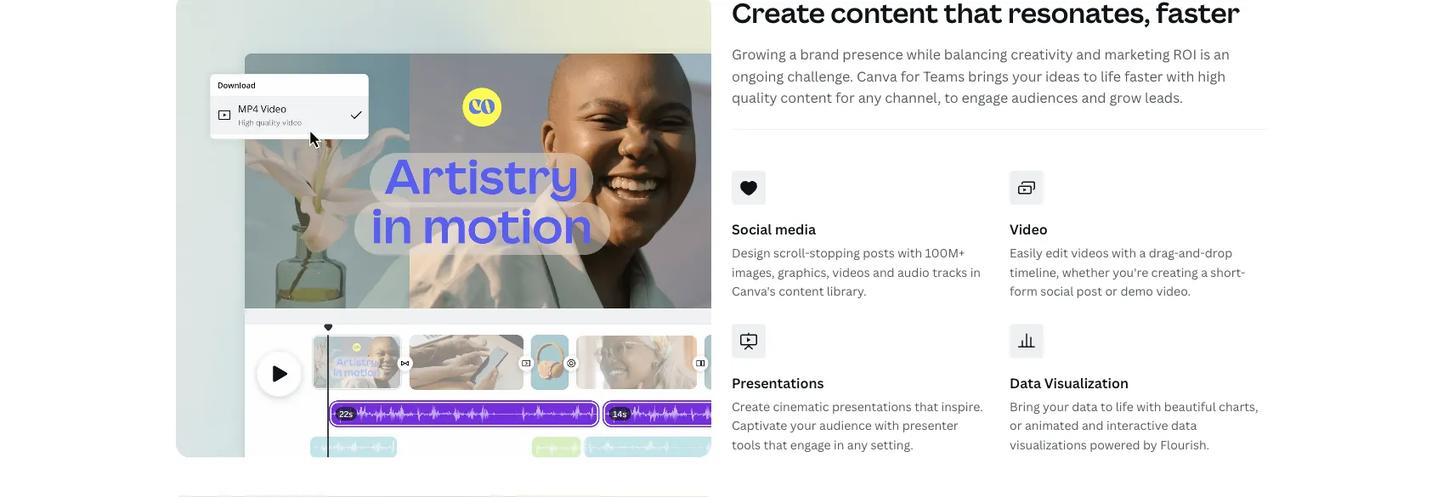 Task type: describe. For each thing, give the bounding box(es) containing it.
visualization
[[1045, 374, 1129, 392]]

images,
[[732, 264, 775, 280]]

audiences
[[1012, 89, 1078, 107]]

by
[[1143, 436, 1158, 453]]

visualizations
[[1010, 436, 1087, 453]]

canva's
[[732, 283, 776, 299]]

tools
[[732, 436, 761, 453]]

grow
[[1110, 89, 1142, 107]]

design scroll-stopping posts with 100m+ images, graphics, videos and audio tracks in canva's content library.
[[732, 245, 981, 299]]

while
[[907, 45, 941, 63]]

in inside the presentations create cinematic presentations that inspire. captivate your audience with presenter tools that engage in any setting.
[[834, 436, 845, 453]]

short-
[[1211, 264, 1246, 280]]

life inside data visualization bring your data to life with beautiful charts, or animated and interactive data visualizations powered by flourish.
[[1116, 398, 1134, 415]]

creating
[[1152, 264, 1198, 280]]

videos inside video easily edit videos with a drag-and-drop timeline, whether you're creating a short- form social post or demo video.
[[1071, 245, 1109, 261]]

life inside the growing a brand presence while balancing creativity and marketing roi is an ongoing challenge. canva for teams brings your ideas to life faster with high quality content for any channel, to engage audiences and grow leads.
[[1101, 67, 1121, 85]]

0 vertical spatial data
[[1072, 398, 1098, 415]]

2 horizontal spatial a
[[1201, 264, 1208, 280]]

1 horizontal spatial that
[[915, 398, 939, 415]]

with inside data visualization bring your data to life with beautiful charts, or animated and interactive data visualizations powered by flourish.
[[1137, 398, 1162, 415]]

your inside data visualization bring your data to life with beautiful charts, or animated and interactive data visualizations powered by flourish.
[[1043, 398, 1069, 415]]

1 vertical spatial to
[[945, 89, 959, 107]]

drag-
[[1149, 245, 1179, 261]]

setting.
[[871, 436, 914, 453]]

in inside design scroll-stopping posts with 100m+ images, graphics, videos and audio tracks in canva's content library.
[[971, 264, 981, 280]]

presentations
[[732, 374, 824, 392]]

to inside data visualization bring your data to life with beautiful charts, or animated and interactive data visualizations powered by flourish.
[[1101, 398, 1113, 415]]

tracks
[[933, 264, 968, 280]]

data visualization bring your data to life with beautiful charts, or animated and interactive data visualizations powered by flourish.
[[1010, 374, 1259, 453]]

your inside the growing a brand presence while balancing creativity and marketing roi is an ongoing challenge. canva for teams brings your ideas to life faster with high quality content for any channel, to engage audiences and grow leads.
[[1012, 67, 1042, 85]]

design
[[732, 245, 771, 261]]

social media
[[732, 220, 816, 238]]

growing
[[732, 45, 786, 63]]

brings
[[968, 67, 1009, 85]]

scroll-
[[774, 245, 810, 261]]

roi
[[1173, 45, 1197, 63]]

creativity
[[1011, 45, 1073, 63]]

growing a brand presence while balancing creativity and marketing roi is an ongoing challenge. canva for teams brings your ideas to life faster with high quality content for any channel, to engage audiences and grow leads.
[[732, 45, 1230, 107]]

stopping
[[810, 245, 860, 261]]

whether
[[1062, 264, 1110, 280]]

presenter
[[903, 417, 959, 434]]

social
[[732, 220, 772, 238]]

timeline,
[[1010, 264, 1059, 280]]

demo
[[1121, 283, 1154, 299]]

data
[[1010, 374, 1041, 392]]

brand
[[800, 45, 839, 63]]

canva
[[857, 67, 898, 85]]

with inside video easily edit videos with a drag-and-drop timeline, whether you're creating a short- form social post or demo video.
[[1112, 245, 1137, 261]]

marketing
[[1105, 45, 1170, 63]]

bring
[[1010, 398, 1040, 415]]

and-
[[1179, 245, 1205, 261]]

with inside design scroll-stopping posts with 100m+ images, graphics, videos and audio tracks in canva's content library.
[[898, 245, 923, 261]]

and inside design scroll-stopping posts with 100m+ images, graphics, videos and audio tracks in canva's content library.
[[873, 264, 895, 280]]

or inside video easily edit videos with a drag-and-drop timeline, whether you're creating a short- form social post or demo video.
[[1105, 283, 1118, 299]]

balancing
[[944, 45, 1008, 63]]

post
[[1077, 283, 1103, 299]]

with inside the presentations create cinematic presentations that inspire. captivate your audience with presenter tools that engage in any setting.
[[875, 417, 900, 434]]

flourish.
[[1161, 436, 1210, 453]]

challenge.
[[787, 67, 854, 85]]

easily
[[1010, 245, 1043, 261]]

interactive
[[1107, 417, 1169, 434]]

1 vertical spatial that
[[764, 436, 788, 453]]

posts
[[863, 245, 895, 261]]

channel,
[[885, 89, 941, 107]]

animated
[[1025, 417, 1079, 434]]

leads.
[[1145, 89, 1183, 107]]



Task type: locate. For each thing, give the bounding box(es) containing it.
0 vertical spatial or
[[1105, 283, 1118, 299]]

any down canva
[[858, 89, 882, 107]]

life
[[1101, 67, 1121, 85], [1116, 398, 1134, 415]]

content down graphics,
[[779, 283, 824, 299]]

engage down the brings
[[962, 89, 1008, 107]]

a left the drag- in the right of the page
[[1140, 245, 1146, 261]]

presentations
[[832, 398, 912, 415]]

1 vertical spatial in
[[834, 436, 845, 453]]

create
[[732, 398, 770, 415]]

createcontentthatresonates image
[[176, 0, 712, 458]]

to down visualization
[[1101, 398, 1113, 415]]

with down roi
[[1167, 67, 1195, 85]]

you're
[[1113, 264, 1149, 280]]

beautiful
[[1164, 398, 1216, 415]]

engage inside the presentations create cinematic presentations that inspire. captivate your audience with presenter tools that engage in any setting.
[[790, 436, 831, 453]]

1 vertical spatial engage
[[790, 436, 831, 453]]

content inside design scroll-stopping posts with 100m+ images, graphics, videos and audio tracks in canva's content library.
[[779, 283, 824, 299]]

content down challenge.
[[781, 89, 832, 107]]

1 vertical spatial for
[[836, 89, 855, 107]]

videos up library. at the right bottom of the page
[[832, 264, 870, 280]]

0 vertical spatial videos
[[1071, 245, 1109, 261]]

and up the powered
[[1082, 417, 1104, 434]]

ideas
[[1046, 67, 1080, 85]]

with inside the growing a brand presence while balancing creativity and marketing roi is an ongoing challenge. canva for teams brings your ideas to life faster with high quality content for any channel, to engage audiences and grow leads.
[[1167, 67, 1195, 85]]

and down posts
[[873, 264, 895, 280]]

with up interactive
[[1137, 398, 1162, 415]]

your
[[1012, 67, 1042, 85], [1043, 398, 1069, 415], [790, 417, 817, 434]]

any inside the presentations create cinematic presentations that inspire. captivate your audience with presenter tools that engage in any setting.
[[847, 436, 868, 453]]

0 vertical spatial life
[[1101, 67, 1121, 85]]

your up animated
[[1043, 398, 1069, 415]]

2 horizontal spatial to
[[1101, 398, 1113, 415]]

videos inside design scroll-stopping posts with 100m+ images, graphics, videos and audio tracks in canva's content library.
[[832, 264, 870, 280]]

0 horizontal spatial a
[[789, 45, 797, 63]]

presentations create cinematic presentations that inspire. captivate your audience with presenter tools that engage in any setting.
[[732, 374, 983, 453]]

quality
[[732, 89, 777, 107]]

for up channel, on the right of the page
[[901, 67, 920, 85]]

1 vertical spatial videos
[[832, 264, 870, 280]]

0 horizontal spatial data
[[1072, 398, 1098, 415]]

1 horizontal spatial or
[[1105, 283, 1118, 299]]

audience
[[820, 417, 872, 434]]

0 vertical spatial engage
[[962, 89, 1008, 107]]

faster
[[1125, 67, 1163, 85]]

life up interactive
[[1116, 398, 1134, 415]]

your inside the presentations create cinematic presentations that inspire. captivate your audience with presenter tools that engage in any setting.
[[790, 417, 817, 434]]

videos up whether
[[1071, 245, 1109, 261]]

edit
[[1046, 245, 1068, 261]]

life up grow
[[1101, 67, 1121, 85]]

that
[[915, 398, 939, 415], [764, 436, 788, 453]]

data down visualization
[[1072, 398, 1098, 415]]

video.
[[1157, 283, 1191, 299]]

2 vertical spatial to
[[1101, 398, 1113, 415]]

cinematic
[[773, 398, 829, 415]]

a
[[789, 45, 797, 63], [1140, 245, 1146, 261], [1201, 264, 1208, 280]]

with up audio
[[898, 245, 923, 261]]

0 vertical spatial in
[[971, 264, 981, 280]]

and
[[1077, 45, 1101, 63], [1082, 89, 1107, 107], [873, 264, 895, 280], [1082, 417, 1104, 434]]

1 vertical spatial life
[[1116, 398, 1134, 415]]

engage down cinematic
[[790, 436, 831, 453]]

video easily edit videos with a drag-and-drop timeline, whether you're creating a short- form social post or demo video.
[[1010, 220, 1246, 299]]

any inside the growing a brand presence while balancing creativity and marketing roi is an ongoing challenge. canva for teams brings your ideas to life faster with high quality content for any channel, to engage audiences and grow leads.
[[858, 89, 882, 107]]

charts,
[[1219, 398, 1259, 415]]

0 vertical spatial for
[[901, 67, 920, 85]]

data
[[1072, 398, 1098, 415], [1171, 417, 1197, 434]]

1 horizontal spatial a
[[1140, 245, 1146, 261]]

any down audience
[[847, 436, 868, 453]]

0 vertical spatial content
[[781, 89, 832, 107]]

and inside data visualization bring your data to life with beautiful charts, or animated and interactive data visualizations powered by flourish.
[[1082, 417, 1104, 434]]

with
[[1167, 67, 1195, 85], [898, 245, 923, 261], [1112, 245, 1137, 261], [1137, 398, 1162, 415], [875, 417, 900, 434]]

teams
[[923, 67, 965, 85]]

media
[[775, 220, 816, 238]]

or right post
[[1105, 283, 1118, 299]]

1 vertical spatial or
[[1010, 417, 1022, 434]]

video
[[1010, 220, 1048, 238]]

captivate
[[732, 417, 788, 434]]

to right the ideas
[[1084, 67, 1098, 85]]

content inside the growing a brand presence while balancing creativity and marketing roi is an ongoing challenge. canva for teams brings your ideas to life faster with high quality content for any channel, to engage audiences and grow leads.
[[781, 89, 832, 107]]

that down captivate
[[764, 436, 788, 453]]

in
[[971, 264, 981, 280], [834, 436, 845, 453]]

0 vertical spatial any
[[858, 89, 882, 107]]

1 vertical spatial content
[[779, 283, 824, 299]]

0 vertical spatial to
[[1084, 67, 1098, 85]]

that up presenter
[[915, 398, 939, 415]]

1 horizontal spatial engage
[[962, 89, 1008, 107]]

0 vertical spatial a
[[789, 45, 797, 63]]

your down creativity
[[1012, 67, 1042, 85]]

is
[[1200, 45, 1211, 63]]

0 vertical spatial that
[[915, 398, 939, 415]]

and left grow
[[1082, 89, 1107, 107]]

a inside the growing a brand presence while balancing creativity and marketing roi is an ongoing challenge. canva for teams brings your ideas to life faster with high quality content for any channel, to engage audiences and grow leads.
[[789, 45, 797, 63]]

or inside data visualization bring your data to life with beautiful charts, or animated and interactive data visualizations powered by flourish.
[[1010, 417, 1022, 434]]

for
[[901, 67, 920, 85], [836, 89, 855, 107]]

presence
[[843, 45, 903, 63]]

1 horizontal spatial videos
[[1071, 245, 1109, 261]]

1 vertical spatial your
[[1043, 398, 1069, 415]]

inspire.
[[941, 398, 983, 415]]

in right tracks
[[971, 264, 981, 280]]

engage inside the growing a brand presence while balancing creativity and marketing roi is an ongoing challenge. canva for teams brings your ideas to life faster with high quality content for any channel, to engage audiences and grow leads.
[[962, 89, 1008, 107]]

audio
[[898, 264, 930, 280]]

a down and-
[[1201, 264, 1208, 280]]

any
[[858, 89, 882, 107], [847, 436, 868, 453]]

2 vertical spatial your
[[790, 417, 817, 434]]

0 horizontal spatial for
[[836, 89, 855, 107]]

your down cinematic
[[790, 417, 817, 434]]

an
[[1214, 45, 1230, 63]]

library.
[[827, 283, 867, 299]]

1 horizontal spatial in
[[971, 264, 981, 280]]

drop
[[1205, 245, 1233, 261]]

0 horizontal spatial videos
[[832, 264, 870, 280]]

100m+
[[925, 245, 965, 261]]

0 horizontal spatial or
[[1010, 417, 1022, 434]]

0 horizontal spatial engage
[[790, 436, 831, 453]]

to down teams
[[945, 89, 959, 107]]

0 horizontal spatial that
[[764, 436, 788, 453]]

or
[[1105, 283, 1118, 299], [1010, 417, 1022, 434]]

1 vertical spatial any
[[847, 436, 868, 453]]

with up you're
[[1112, 245, 1137, 261]]

2 vertical spatial a
[[1201, 264, 1208, 280]]

for down challenge.
[[836, 89, 855, 107]]

1 vertical spatial a
[[1140, 245, 1146, 261]]

with up setting.
[[875, 417, 900, 434]]

1 horizontal spatial to
[[1084, 67, 1098, 85]]

0 horizontal spatial in
[[834, 436, 845, 453]]

1 vertical spatial data
[[1171, 417, 1197, 434]]

videos
[[1071, 245, 1109, 261], [832, 264, 870, 280]]

and up the ideas
[[1077, 45, 1101, 63]]

1 horizontal spatial data
[[1171, 417, 1197, 434]]

to
[[1084, 67, 1098, 85], [945, 89, 959, 107], [1101, 398, 1113, 415]]

a left the brand
[[789, 45, 797, 63]]

1 horizontal spatial for
[[901, 67, 920, 85]]

0 vertical spatial your
[[1012, 67, 1042, 85]]

social
[[1041, 283, 1074, 299]]

data up flourish.
[[1171, 417, 1197, 434]]

ongoing
[[732, 67, 784, 85]]

graphics,
[[778, 264, 830, 280]]

powered
[[1090, 436, 1140, 453]]

high
[[1198, 67, 1226, 85]]

or down bring
[[1010, 417, 1022, 434]]

0 horizontal spatial to
[[945, 89, 959, 107]]

form
[[1010, 283, 1038, 299]]

content
[[781, 89, 832, 107], [779, 283, 824, 299]]

engage
[[962, 89, 1008, 107], [790, 436, 831, 453]]

in down audience
[[834, 436, 845, 453]]



Task type: vqa. For each thing, say whether or not it's contained in the screenshot.
DRAG-
yes



